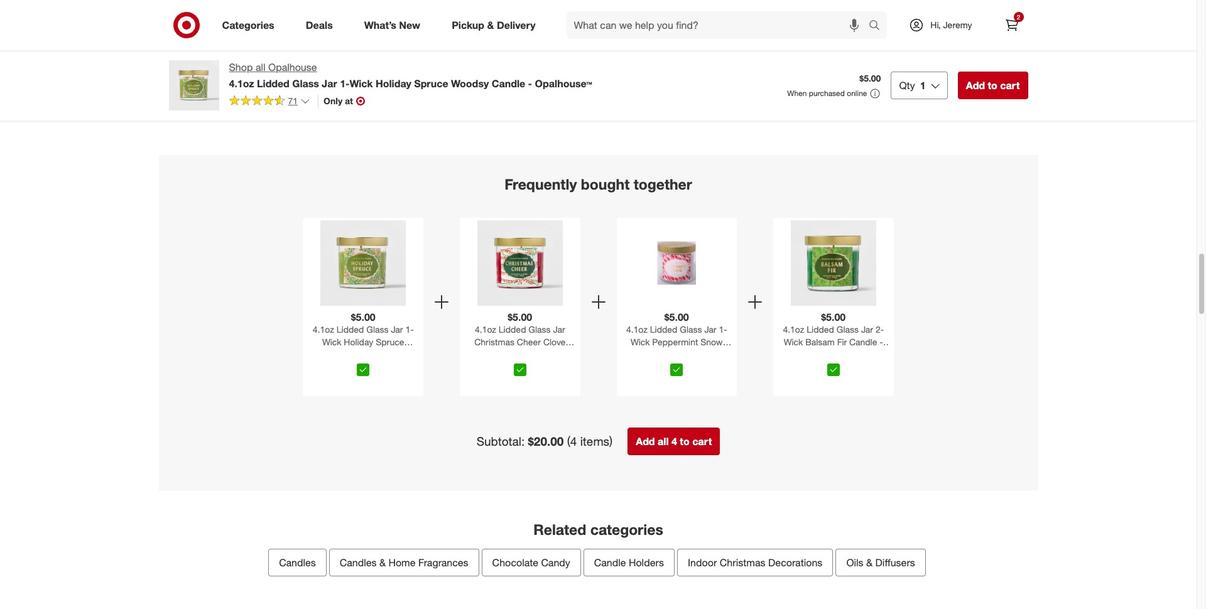 Task type: locate. For each thing, give the bounding box(es) containing it.
search button
[[864, 11, 894, 41]]

cheer
[[517, 337, 541, 348]]

on for 15.1oz limited edition lidded glass jar 2-wick woodsy candle holiday spruce - opalhouse™
[[995, 17, 1003, 26]]

1- inside $5.00 4.1oz lidded glass jar 1- wick candle wildberry frose - opalhouse™
[[910, 16, 919, 27]]

4 on from the left
[[610, 17, 618, 26]]

save 30% on candles for 4.1oz lidded glass jar 1- wick winter wonderland sandalwood candle - opalhouse™
[[189, 17, 263, 26]]

fragrances
[[419, 557, 469, 569]]

add to cart down 15.1oz limited edition lidded glass jar 2-wick woodsy candle holiday spruce - opalhouse™
[[967, 79, 1021, 92]]

add to cart for 4.1oz lidded glass jar 1- wick holiday eggnog latte candle - opalhouse™
[[310, 62, 351, 71]]

30% up winter at top left
[[208, 17, 223, 26]]

glass
[[871, 16, 893, 27], [230, 26, 252, 37], [358, 26, 380, 37], [487, 26, 509, 37], [615, 26, 637, 37], [748, 26, 770, 37], [976, 37, 998, 48], [292, 77, 319, 90], [367, 324, 389, 335], [529, 324, 551, 335], [680, 324, 703, 335], [837, 324, 859, 335]]

cart up only at
[[336, 62, 351, 71]]

1 vertical spatial christmas
[[720, 557, 766, 569]]

spruce inside shop all opalhouse 4.1oz lidded glass jar 1-wick holiday spruce woodsy candle - opalhouse™
[[414, 77, 449, 90]]

3 save 30% on candles from the left
[[574, 17, 648, 26]]

0 horizontal spatial christmas
[[475, 337, 515, 348]]

save for 4.1oz lidded glass jar 1- wick candle festive pine & punch - opalhouse™
[[574, 17, 590, 26]]

add to cart button for 4.1oz lidded glass jar 1- wick winter wonderland sandalwood candle - opalhouse™
[[176, 57, 228, 77]]

add to cart button down frose
[[818, 57, 869, 77]]

shop all opalhouse 4.1oz lidded glass jar 1-wick holiday spruce woodsy candle - opalhouse™
[[229, 61, 593, 90]]

add to cart down 'latte'
[[310, 62, 351, 71]]

image of 4.1oz lidded glass jar 1-wick holiday spruce woodsy candle - opalhouse™ image
[[169, 60, 219, 111]]

2- inside 15.1oz lidded glass jar 2-wick holiday spruce woodsy candle - opalhouse™
[[689, 37, 697, 48]]

winter
[[198, 37, 223, 48]]

to right 4
[[680, 436, 690, 448]]

2 save from the left
[[317, 17, 334, 26]]

candle inside $5.00 4.1oz lidded glass jar 2- wick balsam fir candle - opalhouse™
[[850, 337, 878, 348]]

to down limited
[[968, 62, 975, 71]]

items)
[[581, 434, 613, 449]]

cart
[[208, 62, 222, 71], [336, 62, 351, 71], [849, 62, 864, 71], [977, 62, 992, 71], [1001, 79, 1021, 92], [693, 436, 712, 448]]

oils & diffusers link
[[836, 549, 926, 577]]

cart up online on the right
[[849, 62, 864, 71]]

opalhouse™ inside $5.00 4.1oz lidded glass jar 1- wick candle wildberry frose - opalhouse™
[[848, 38, 895, 49]]

add down jeremy
[[951, 62, 966, 71]]

$20.00
[[528, 434, 564, 449]]

opalhouse™ inside 4.1oz lidded glass jar 1- wick winter wonderland sandalwood candle - opalhouse™
[[176, 59, 224, 70]]

1 horizontal spatial 15.1oz
[[946, 26, 972, 37]]

1 30% from the left
[[208, 17, 223, 26]]

on for 4.1oz lidded glass jar 1- wick candle festive pine & punch - opalhouse™
[[610, 17, 618, 26]]

0 vertical spatial christmas
[[475, 337, 515, 348]]

purchased
[[810, 89, 845, 98]]

on
[[225, 17, 234, 26], [353, 17, 362, 26], [482, 17, 490, 26], [610, 17, 618, 26], [995, 17, 1003, 26]]

all inside add all 4 to cart button
[[658, 436, 669, 448]]

opalhouse™
[[848, 38, 895, 49], [469, 48, 516, 59], [602, 48, 650, 59], [176, 59, 224, 70], [305, 59, 352, 70], [689, 59, 737, 70], [983, 59, 1030, 70], [535, 77, 593, 90], [515, 349, 562, 360], [672, 349, 719, 360], [810, 349, 858, 360], [340, 362, 387, 373]]

categories link
[[212, 11, 290, 39]]

& inside 4.1oz lidded glass jar 1- wick candle festive pine & punch - opalhouse™
[[561, 48, 567, 59]]

candle inside 15.1oz lidded glass jar 2-wick holiday spruce woodsy candle - opalhouse™
[[723, 48, 751, 59]]

&
[[488, 19, 494, 31], [561, 48, 567, 59], [380, 557, 386, 569], [867, 557, 873, 569]]

3 save from the left
[[445, 17, 462, 26]]

indoor christmas decorations link
[[678, 549, 834, 577]]

qty 1
[[900, 79, 926, 92]]

when
[[788, 89, 807, 98]]

0 vertical spatial snow
[[503, 37, 525, 48]]

1 save from the left
[[189, 17, 205, 26]]

30% left "delivery"
[[464, 17, 480, 26]]

- inside 4.1oz lidded glass jar 1- wick winter wonderland sandalwood candle - opalhouse™
[[258, 48, 262, 59]]

$5.00 4.1oz lidded glass jar 2- wick balsam fir candle - opalhouse™
[[784, 311, 885, 360]]

30% for 4.1oz lidded glass jar 1- wick winter wonderland sandalwood candle - opalhouse™
[[208, 17, 223, 26]]

1 horizontal spatial 2-
[[876, 324, 885, 335]]

1- inside 4.1oz lidded glass jar 1- wick candle festive pine & punch - opalhouse™
[[654, 26, 662, 37]]

add for 4.1oz lidded glass jar 1- wick candle wildberry frose - opalhouse™
[[823, 62, 838, 71]]

4 30% from the left
[[592, 17, 608, 26]]

save up winter at top left
[[189, 17, 205, 26]]

save up 'latte'
[[317, 17, 334, 26]]

pickup & delivery link
[[441, 11, 552, 39]]

candles inside save 30% on candles 4.1oz lidded glass jar 1- wick peppermint snow candle - opalhouse™
[[492, 17, 520, 26]]

30% right jeremy
[[977, 17, 993, 26]]

add for 4.1oz lidded glass jar 1- wick holiday eggnog latte candle - opalhouse™
[[310, 62, 325, 71]]

save 30% on candles 4.1oz lidded glass jar 1- wick peppermint snow candle - opalhouse™
[[433, 17, 534, 59]]

to
[[198, 62, 206, 71], [327, 62, 334, 71], [840, 62, 847, 71], [968, 62, 975, 71], [989, 79, 998, 92], [680, 436, 690, 448]]

30% right deals
[[336, 17, 351, 26]]

save 30% on candles
[[189, 17, 263, 26], [317, 17, 392, 26], [574, 17, 648, 26], [958, 17, 1033, 26]]

opalhouse™ inside the $5.00 4.1oz lidded glass jar 1- wick peppermint snow candle - opalhouse™
[[672, 349, 719, 360]]

wick inside the $5.00 4.1oz lidded glass jar 1- wick peppermint snow candle - opalhouse™
[[631, 337, 650, 348]]

3 on from the left
[[482, 17, 490, 26]]

- inside 4.1oz lidded glass jar 1- wick candle festive pine & punch - opalhouse™
[[596, 48, 600, 59]]

to down sandalwood
[[198, 62, 206, 71]]

lidded inside save 30% on candles 4.1oz lidded glass jar 1- wick peppermint snow candle - opalhouse™
[[457, 26, 484, 37]]

peppermint
[[454, 37, 500, 48], [653, 337, 699, 348]]

holders
[[629, 557, 664, 569]]

15.1oz down $10.00
[[689, 26, 716, 37]]

$5.00 4.1oz lidded glass jar 1- wick candle wildberry frose - opalhouse™
[[818, 5, 919, 49]]

$5.00 inside $5.00 4.1oz lidded glass jar 1- wick candle wildberry frose - opalhouse™
[[818, 5, 839, 16]]

jar inside save 30% on candles 4.1oz lidded glass jar 1- wick peppermint snow candle - opalhouse™
[[511, 26, 523, 37]]

all inside shop all opalhouse 4.1oz lidded glass jar 1-wick holiday spruce woodsy candle - opalhouse™
[[256, 61, 266, 74]]

snow inside save 30% on candles 4.1oz lidded glass jar 1- wick peppermint snow candle - opalhouse™
[[503, 37, 525, 48]]

wick inside 4.1oz lidded glass jar 1- wick winter wonderland sandalwood candle - opalhouse™
[[176, 37, 195, 48]]

cart down limited
[[977, 62, 992, 71]]

add to cart down frose
[[823, 62, 864, 71]]

1- inside 4.1oz lidded glass jar 1- wick winter wonderland sandalwood candle - opalhouse™
[[269, 26, 277, 37]]

None checkbox
[[357, 364, 370, 377], [671, 364, 683, 377], [828, 364, 840, 377], [357, 364, 370, 377], [671, 364, 683, 377], [828, 364, 840, 377]]

glass inside the $5.00 4.1oz lidded glass jar 1- wick holiday spruce woodsy candle - opalhouse™
[[367, 324, 389, 335]]

1 vertical spatial all
[[658, 436, 669, 448]]

add to cart button up only
[[305, 57, 356, 77]]

$5.00 up frose
[[818, 5, 839, 16]]

glass inside 4.1oz lidded glass jar 1- wick candle festive pine & punch - opalhouse™
[[615, 26, 637, 37]]

opalhouse™ inside shop all opalhouse 4.1oz lidded glass jar 1-wick holiday spruce woodsy candle - opalhouse™
[[535, 77, 593, 90]]

4.1oz inside 4.1oz lidded glass jar 1- wick candle festive pine & punch - opalhouse™
[[561, 26, 582, 37]]

$5.00 up fir
[[822, 311, 846, 324]]

& left punch
[[561, 48, 567, 59]]

save up punch
[[574, 17, 590, 26]]

home
[[389, 557, 416, 569]]

cart down sandalwood
[[208, 62, 222, 71]]

save right new
[[445, 17, 462, 26]]

candle
[[839, 27, 867, 38], [583, 37, 610, 48], [228, 48, 256, 59], [327, 48, 355, 59], [433, 48, 461, 59], [723, 48, 751, 59], [980, 48, 1008, 59], [492, 77, 526, 90], [850, 337, 878, 348], [364, 349, 392, 360], [479, 349, 506, 360], [635, 349, 663, 360], [595, 557, 626, 569]]

holiday inside 15.1oz lidded glass jar 2-wick holiday spruce woodsy candle - opalhouse™
[[719, 37, 749, 48]]

0 horizontal spatial snow
[[503, 37, 525, 48]]

glass inside $5.00 4.1oz lidded glass jar christmas cheer clove candle - opalhouse™
[[529, 324, 551, 335]]

-
[[842, 38, 845, 49], [258, 48, 262, 59], [357, 48, 361, 59], [463, 48, 467, 59], [596, 48, 600, 59], [754, 48, 757, 59], [977, 59, 980, 70], [528, 77, 533, 90], [880, 337, 884, 348], [394, 349, 397, 360], [509, 349, 512, 360], [666, 349, 669, 360]]

save
[[189, 17, 205, 26], [317, 17, 334, 26], [445, 17, 462, 26], [574, 17, 590, 26], [958, 17, 975, 26]]

4.1oz lidded glass jar 1- wick holiday spruce woodsy candle - opalhouse™ link
[[306, 324, 421, 373]]

save for 15.1oz limited edition lidded glass jar 2-wick woodsy candle holiday spruce - opalhouse™
[[958, 17, 975, 26]]

opalhouse™ inside the 4.1oz lidded glass jar 1- wick holiday eggnog latte candle - opalhouse™
[[305, 59, 352, 70]]

candle inside candle holders link
[[595, 557, 626, 569]]

holiday inside 15.1oz limited edition lidded glass jar 2-wick woodsy candle holiday spruce - opalhouse™
[[1010, 48, 1040, 59]]

frequently
[[505, 175, 577, 193]]

holiday
[[326, 37, 356, 48], [719, 37, 749, 48], [1010, 48, 1040, 59], [376, 77, 412, 90], [344, 337, 374, 348]]

0 horizontal spatial peppermint
[[454, 37, 500, 48]]

save 30% on candles for 4.1oz lidded glass jar 1- wick candle festive pine & punch - opalhouse™
[[574, 17, 648, 26]]

4.1oz lidded glass jar 1- wick winter wonderland sandalwood candle - opalhouse™
[[176, 26, 277, 70]]

cart for 4.1oz lidded glass jar 1- wick holiday eggnog latte candle - opalhouse™
[[336, 62, 351, 71]]

None checkbox
[[514, 364, 527, 377]]

$5.00 up cheer
[[508, 311, 533, 324]]

to up only
[[327, 62, 334, 71]]

1 15.1oz from the left
[[689, 26, 716, 37]]

15.1oz right the hi,
[[946, 26, 972, 37]]

71
[[288, 95, 298, 106]]

cart for 4.1oz lidded glass jar 1- wick winter wonderland sandalwood candle - opalhouse™
[[208, 62, 222, 71]]

0 vertical spatial peppermint
[[454, 37, 500, 48]]

4 save from the left
[[574, 17, 590, 26]]

cart inside button
[[693, 436, 712, 448]]

$5.00
[[176, 5, 198, 16], [561, 5, 582, 16], [818, 5, 839, 16], [860, 73, 882, 84], [351, 311, 376, 324], [508, 311, 533, 324], [665, 311, 689, 324], [822, 311, 846, 324]]

add for 4.1oz lidded glass jar 1- wick winter wonderland sandalwood candle - opalhouse™
[[182, 62, 196, 71]]

wick inside $5.00 4.1oz lidded glass jar 2- wick balsam fir candle - opalhouse™
[[784, 337, 804, 348]]

on left "delivery"
[[482, 17, 490, 26]]

what's new
[[364, 19, 421, 31]]

1 save 30% on candles from the left
[[189, 17, 263, 26]]

add down 15.1oz limited edition lidded glass jar 2-wick woodsy candle holiday spruce - opalhouse™
[[967, 79, 986, 92]]

jar inside the $5.00 4.1oz lidded glass jar 1- wick holiday spruce woodsy candle - opalhouse™
[[391, 324, 403, 335]]

1
[[921, 79, 926, 92]]

0 vertical spatial all
[[256, 61, 266, 74]]

limited
[[974, 26, 1004, 37]]

$5.00 inside $5.00 4.1oz lidded glass jar christmas cheer clove candle - opalhouse™
[[508, 311, 533, 324]]

opalhouse™ inside the $5.00 4.1oz lidded glass jar 1- wick holiday spruce woodsy candle - opalhouse™
[[340, 362, 387, 373]]

candle inside save 30% on candles 4.1oz lidded glass jar 1- wick peppermint snow candle - opalhouse™
[[433, 48, 461, 59]]

christmas right indoor
[[720, 557, 766, 569]]

5 30% from the left
[[977, 17, 993, 26]]

add to cart button down winter at top left
[[176, 57, 228, 77]]

30% up punch
[[592, 17, 608, 26]]

3 30% from the left
[[464, 17, 480, 26]]

- inside the $5.00 4.1oz lidded glass jar 1- wick peppermint snow candle - opalhouse™
[[666, 349, 669, 360]]

to up the when purchased online
[[840, 62, 847, 71]]

add down frose
[[823, 62, 838, 71]]

on left "2"
[[995, 17, 1003, 26]]

& for pickup & delivery
[[488, 19, 494, 31]]

0 horizontal spatial 2-
[[689, 37, 697, 48]]

1 vertical spatial peppermint
[[653, 337, 699, 348]]

- inside save 30% on candles 4.1oz lidded glass jar 1- wick peppermint snow candle - opalhouse™
[[463, 48, 467, 59]]

to for 4.1oz lidded glass jar 1- wick candle wildberry frose - opalhouse™
[[840, 62, 847, 71]]

all left 4
[[658, 436, 669, 448]]

christmas
[[475, 337, 515, 348], [720, 557, 766, 569]]

jar
[[896, 16, 908, 27], [255, 26, 267, 37], [383, 26, 395, 37], [511, 26, 523, 37], [639, 26, 651, 37], [772, 26, 784, 37], [1000, 37, 1012, 48], [322, 77, 337, 90], [391, 324, 403, 335], [553, 324, 565, 335], [705, 324, 717, 335], [862, 324, 874, 335]]

wick inside the $5.00 4.1oz lidded glass jar 1- wick holiday spruce woodsy candle - opalhouse™
[[322, 337, 342, 348]]

& left home
[[380, 557, 386, 569]]

snow
[[503, 37, 525, 48], [701, 337, 723, 348]]

all right the shop
[[256, 61, 266, 74]]

1- inside the $5.00 4.1oz lidded glass jar 1- wick peppermint snow candle - opalhouse™
[[719, 324, 728, 335]]

add to cart down sandalwood
[[182, 62, 222, 71]]

woodsy inside 15.1oz limited edition lidded glass jar 2-wick woodsy candle holiday spruce - opalhouse™
[[946, 48, 977, 59]]

on up the wonderland
[[225, 17, 234, 26]]

$5.00 down the 4.1oz lidded glass jar 1-wick peppermint snow candle - opalhouse™ image
[[665, 311, 689, 324]]

1 horizontal spatial peppermint
[[653, 337, 699, 348]]

add to cart
[[182, 62, 222, 71], [310, 62, 351, 71], [823, 62, 864, 71], [951, 62, 992, 71], [967, 79, 1021, 92]]

1 horizontal spatial christmas
[[720, 557, 766, 569]]

4 save 30% on candles from the left
[[958, 17, 1033, 26]]

15.1oz inside 15.1oz limited edition lidded glass jar 2-wick woodsy candle holiday spruce - opalhouse™
[[946, 26, 972, 37]]

christmas left cheer
[[475, 337, 515, 348]]

wick inside shop all opalhouse 4.1oz lidded glass jar 1-wick holiday spruce woodsy candle - opalhouse™
[[350, 77, 373, 90]]

opalhouse™ inside 15.1oz lidded glass jar 2-wick holiday spruce woodsy candle - opalhouse™
[[689, 59, 737, 70]]

add down 'latte'
[[310, 62, 325, 71]]

1 on from the left
[[225, 17, 234, 26]]

4.1oz lidded glass jar 1- wick holiday eggnog latte candle - opalhouse™
[[305, 26, 406, 70]]

4.1oz lidded glass jar 2- wick balsam fir candle - opalhouse™ link
[[776, 324, 892, 360]]

add
[[182, 62, 196, 71], [310, 62, 325, 71], [823, 62, 838, 71], [951, 62, 966, 71], [967, 79, 986, 92], [636, 436, 655, 448]]

0 horizontal spatial all
[[256, 61, 266, 74]]

4.1oz inside 4.1oz lidded glass jar 1- wick winter wonderland sandalwood candle - opalhouse™
[[176, 26, 198, 37]]

save for 4.1oz lidded glass jar 1- wick winter wonderland sandalwood candle - opalhouse™
[[189, 17, 205, 26]]

oils
[[847, 557, 864, 569]]

shop
[[229, 61, 253, 74]]

2 on from the left
[[353, 17, 362, 26]]

wick inside $5.00 4.1oz lidded glass jar 1- wick candle wildberry frose - opalhouse™
[[818, 27, 837, 38]]

new
[[399, 19, 421, 31]]

& right oils
[[867, 557, 873, 569]]

4.1oz inside save 30% on candles 4.1oz lidded glass jar 1- wick peppermint snow candle - opalhouse™
[[433, 26, 454, 37]]

add to cart button down limited
[[946, 57, 998, 77]]

- inside shop all opalhouse 4.1oz lidded glass jar 1-wick holiday spruce woodsy candle - opalhouse™
[[528, 77, 533, 90]]

1-
[[910, 16, 919, 27], [269, 26, 277, 37], [397, 26, 406, 37], [526, 26, 534, 37], [654, 26, 662, 37], [340, 77, 350, 90], [406, 324, 414, 335], [719, 324, 728, 335]]

opalhouse™ inside save 30% on candles 4.1oz lidded glass jar 1- wick peppermint snow candle - opalhouse™
[[469, 48, 516, 59]]

on left the what's
[[353, 17, 362, 26]]

1 horizontal spatial snow
[[701, 337, 723, 348]]

wick inside 15.1oz limited edition lidded glass jar 2-wick woodsy candle holiday spruce - opalhouse™
[[1023, 37, 1042, 48]]

add down sandalwood
[[182, 62, 196, 71]]

71 link
[[229, 95, 311, 109]]

bought
[[581, 175, 630, 193]]

15.1oz for 2-
[[689, 26, 716, 37]]

on inside save 30% on candles 4.1oz lidded glass jar 1- wick peppermint snow candle - opalhouse™
[[482, 17, 490, 26]]

- inside the $5.00 4.1oz lidded glass jar 1- wick holiday spruce woodsy candle - opalhouse™
[[394, 349, 397, 360]]

add left 4
[[636, 436, 655, 448]]

frose
[[818, 38, 840, 49]]

& right pickup
[[488, 19, 494, 31]]

2 15.1oz from the left
[[946, 26, 972, 37]]

2 horizontal spatial 2-
[[1015, 37, 1023, 48]]

5 on from the left
[[995, 17, 1003, 26]]

1 vertical spatial snow
[[701, 337, 723, 348]]

add to cart down limited
[[951, 62, 992, 71]]

glass inside $5.00 4.1oz lidded glass jar 2- wick balsam fir candle - opalhouse™
[[837, 324, 859, 335]]

subtotal: $20.00 (4 items)
[[477, 434, 613, 449]]

glass inside $5.00 4.1oz lidded glass jar 1- wick candle wildberry frose - opalhouse™
[[871, 16, 893, 27]]

5 save from the left
[[958, 17, 975, 26]]

frequently bought together
[[505, 175, 693, 193]]

$5.00 down 4.1oz lidded glass jar 1-wick holiday spruce woodsy candle - opalhouse™ image
[[351, 311, 376, 324]]

what's new link
[[354, 11, 436, 39]]

cart right 4
[[693, 436, 712, 448]]

add to cart button
[[176, 57, 228, 77], [305, 57, 356, 77], [818, 57, 869, 77], [946, 57, 998, 77], [958, 72, 1029, 99]]

opalhouse™ inside 15.1oz limited edition lidded glass jar 2-wick woodsy candle holiday spruce - opalhouse™
[[983, 59, 1030, 70]]

candles
[[236, 17, 263, 26], [364, 17, 392, 26], [492, 17, 520, 26], [621, 17, 648, 26], [1005, 17, 1033, 26], [279, 557, 316, 569], [340, 557, 377, 569]]

wick
[[818, 27, 837, 38], [176, 37, 195, 48], [305, 37, 324, 48], [433, 37, 452, 48], [561, 37, 580, 48], [697, 37, 717, 48], [1023, 37, 1042, 48], [350, 77, 373, 90], [322, 337, 342, 348], [631, 337, 650, 348], [784, 337, 804, 348]]

on up festive at top
[[610, 17, 618, 26]]

candle inside $5.00 4.1oz lidded glass jar 1- wick candle wildberry frose - opalhouse™
[[839, 27, 867, 38]]

add for 15.1oz limited edition lidded glass jar 2-wick woodsy candle holiday spruce - opalhouse™
[[951, 62, 966, 71]]

eggnog
[[358, 37, 389, 48]]

4.1oz inside the $5.00 4.1oz lidded glass jar 1- wick peppermint snow candle - opalhouse™
[[627, 324, 648, 335]]

1 horizontal spatial all
[[658, 436, 669, 448]]

wildberry
[[869, 27, 907, 38]]

save right the hi,
[[958, 17, 975, 26]]

0 horizontal spatial 15.1oz
[[689, 26, 716, 37]]

snow inside the $5.00 4.1oz lidded glass jar 1- wick peppermint snow candle - opalhouse™
[[701, 337, 723, 348]]

4.1oz
[[818, 16, 839, 27], [176, 26, 198, 37], [305, 26, 326, 37], [433, 26, 454, 37], [561, 26, 582, 37], [229, 77, 254, 90], [313, 324, 334, 335], [475, 324, 497, 335], [627, 324, 648, 335], [784, 324, 805, 335]]



Task type: describe. For each thing, give the bounding box(es) containing it.
spruce inside 15.1oz lidded glass jar 2-wick holiday spruce woodsy candle - opalhouse™
[[751, 37, 779, 48]]

glass inside save 30% on candles 4.1oz lidded glass jar 1- wick peppermint snow candle - opalhouse™
[[487, 26, 509, 37]]

(4
[[567, 434, 577, 449]]

15.1oz lidded glass jar 2-wick holiday spruce woodsy candle - opalhouse™
[[689, 26, 784, 70]]

to for 4.1oz lidded glass jar 1- wick holiday eggnog latte candle - opalhouse™
[[327, 62, 334, 71]]

1- inside save 30% on candles 4.1oz lidded glass jar 1- wick peppermint snow candle - opalhouse™
[[526, 26, 534, 37]]

add all 4 to cart button
[[628, 428, 721, 456]]

only
[[324, 95, 343, 106]]

christmas inside $5.00 4.1oz lidded glass jar christmas cheer clove candle - opalhouse™
[[475, 337, 515, 348]]

when purchased online
[[788, 89, 868, 98]]

15.1oz for glass
[[946, 26, 972, 37]]

$5.00 up sandalwood
[[176, 5, 198, 16]]

wick inside 15.1oz lidded glass jar 2-wick holiday spruce woodsy candle - opalhouse™
[[697, 37, 717, 48]]

to down 15.1oz limited edition lidded glass jar 2-wick woodsy candle holiday spruce - opalhouse™
[[989, 79, 998, 92]]

candle inside shop all opalhouse 4.1oz lidded glass jar 1-wick holiday spruce woodsy candle - opalhouse™
[[492, 77, 526, 90]]

related
[[534, 521, 587, 539]]

cart for 4.1oz lidded glass jar 1- wick candle wildberry frose - opalhouse™
[[849, 62, 864, 71]]

What can we help you find? suggestions appear below search field
[[567, 11, 873, 39]]

pine
[[643, 37, 660, 48]]

deals link
[[295, 11, 349, 39]]

add to cart button for 4.1oz lidded glass jar 1- wick candle wildberry frose - opalhouse™
[[818, 57, 869, 77]]

4.1oz lidded glass jar christmas cheer clove candle - opalhouse™ link
[[463, 324, 578, 360]]

candle inside the $5.00 4.1oz lidded glass jar 1- wick peppermint snow candle - opalhouse™
[[635, 349, 663, 360]]

opalhouse™ inside $5.00 4.1oz lidded glass jar christmas cheer clove candle - opalhouse™
[[515, 349, 562, 360]]

$5.00 inside $5.00 4.1oz lidded glass jar 2- wick balsam fir candle - opalhouse™
[[822, 311, 846, 324]]

indoor christmas decorations
[[688, 557, 823, 569]]

lidded inside the 4.1oz lidded glass jar 1- wick holiday eggnog latte candle - opalhouse™
[[328, 26, 356, 37]]

spruce inside 15.1oz limited edition lidded glass jar 2-wick woodsy candle holiday spruce - opalhouse™
[[946, 59, 974, 70]]

opalhouse™ inside $5.00 4.1oz lidded glass jar 2- wick balsam fir candle - opalhouse™
[[810, 349, 858, 360]]

peppermint inside save 30% on candles 4.1oz lidded glass jar 1- wick peppermint snow candle - opalhouse™
[[454, 37, 500, 48]]

1- inside the 4.1oz lidded glass jar 1- wick holiday eggnog latte candle - opalhouse™
[[397, 26, 406, 37]]

4.1oz inside $5.00 4.1oz lidded glass jar 1- wick candle wildberry frose - opalhouse™
[[818, 16, 839, 27]]

hi, jeremy
[[931, 19, 973, 30]]

woodsy inside the $5.00 4.1oz lidded glass jar 1- wick holiday spruce woodsy candle - opalhouse™
[[330, 349, 361, 360]]

candle inside $5.00 4.1oz lidded glass jar christmas cheer clove candle - opalhouse™
[[479, 349, 506, 360]]

$5.00 inside the $5.00 4.1oz lidded glass jar 1- wick peppermint snow candle - opalhouse™
[[665, 311, 689, 324]]

4.1oz lidded glass jar christmas cheer clove candle - opalhouse™ image
[[478, 221, 563, 306]]

lidded inside 4.1oz lidded glass jar 1- wick candle festive pine & punch - opalhouse™
[[585, 26, 612, 37]]

diffusers
[[876, 557, 916, 569]]

$10.00
[[689, 5, 716, 16]]

wonderland
[[226, 37, 273, 48]]

jar inside shop all opalhouse 4.1oz lidded glass jar 1-wick holiday spruce woodsy candle - opalhouse™
[[322, 77, 337, 90]]

$5.00 4.1oz lidded glass jar christmas cheer clove candle - opalhouse™
[[475, 311, 566, 360]]

lidded inside 15.1oz lidded glass jar 2-wick holiday spruce woodsy candle - opalhouse™
[[718, 26, 745, 37]]

woodsy inside 15.1oz lidded glass jar 2-wick holiday spruce woodsy candle - opalhouse™
[[689, 48, 721, 59]]

2- inside 15.1oz limited edition lidded glass jar 2-wick woodsy candle holiday spruce - opalhouse™
[[1015, 37, 1023, 48]]

2 link
[[999, 11, 1026, 39]]

4.1oz lidded glass jar 1-wick holiday spruce woodsy candle - opalhouse™ image
[[321, 221, 406, 306]]

opalhouse
[[268, 61, 317, 74]]

to for 4.1oz lidded glass jar 1- wick winter wonderland sandalwood candle - opalhouse™
[[198, 62, 206, 71]]

cart for 15.1oz limited edition lidded glass jar 2-wick woodsy candle holiday spruce - opalhouse™
[[977, 62, 992, 71]]

candles link
[[269, 549, 327, 577]]

on for 4.1oz lidded glass jar 1- wick winter wonderland sandalwood candle - opalhouse™
[[225, 17, 234, 26]]

4.1oz lidded glass jar 1- wick peppermint snow candle - opalhouse™ link
[[620, 324, 735, 360]]

deals
[[306, 19, 333, 31]]

glass inside 15.1oz limited edition lidded glass jar 2-wick woodsy candle holiday spruce - opalhouse™
[[976, 37, 998, 48]]

- inside 15.1oz limited edition lidded glass jar 2-wick woodsy candle holiday spruce - opalhouse™
[[977, 59, 980, 70]]

candles & home fragrances
[[340, 557, 469, 569]]

2- inside $5.00 4.1oz lidded glass jar 2- wick balsam fir candle - opalhouse™
[[876, 324, 885, 335]]

candles & home fragrances link
[[329, 549, 479, 577]]

candy
[[542, 557, 571, 569]]

punch
[[569, 48, 594, 59]]

& for candles & home fragrances
[[380, 557, 386, 569]]

lidded inside $5.00 4.1oz lidded glass jar christmas cheer clove candle - opalhouse™
[[499, 324, 526, 335]]

4.1oz inside the $5.00 4.1oz lidded glass jar 1- wick holiday spruce woodsy candle - opalhouse™
[[313, 324, 334, 335]]

wick inside save 30% on candles 4.1oz lidded glass jar 1- wick peppermint snow candle - opalhouse™
[[433, 37, 452, 48]]

& for oils & diffusers
[[867, 557, 873, 569]]

at
[[345, 95, 353, 106]]

cart down 15.1oz limited edition lidded glass jar 2-wick woodsy candle holiday spruce - opalhouse™
[[1001, 79, 1021, 92]]

15.1oz limited edition lidded glass jar 2-wick woodsy candle holiday spruce - opalhouse™
[[946, 26, 1042, 70]]

chocolate candy link
[[482, 549, 581, 577]]

categories
[[591, 521, 664, 539]]

4.1oz lidded glass jar 2-wick balsam fir candle - opalhouse™ image
[[791, 221, 877, 306]]

spruce inside the $5.00 4.1oz lidded glass jar 1- wick holiday spruce woodsy candle - opalhouse™
[[376, 337, 404, 348]]

candle holders
[[595, 557, 664, 569]]

jar inside the $5.00 4.1oz lidded glass jar 1- wick peppermint snow candle - opalhouse™
[[705, 324, 717, 335]]

fir
[[838, 337, 847, 348]]

add inside button
[[636, 436, 655, 448]]

- inside $5.00 4.1oz lidded glass jar 2- wick balsam fir candle - opalhouse™
[[880, 337, 884, 348]]

4.1oz inside $5.00 4.1oz lidded glass jar 2- wick balsam fir candle - opalhouse™
[[784, 324, 805, 335]]

jeremy
[[944, 19, 973, 30]]

candle inside the $5.00 4.1oz lidded glass jar 1- wick holiday spruce woodsy candle - opalhouse™
[[364, 349, 392, 360]]

add to cart button down 15.1oz limited edition lidded glass jar 2-wick woodsy candle holiday spruce - opalhouse™
[[958, 72, 1029, 99]]

add to cart button for 15.1oz limited edition lidded glass jar 2-wick woodsy candle holiday spruce - opalhouse™
[[946, 57, 998, 77]]

$5.00 inside the $5.00 4.1oz lidded glass jar 1- wick holiday spruce woodsy candle - opalhouse™
[[351, 311, 376, 324]]

only at
[[324, 95, 353, 106]]

jar inside $5.00 4.1oz lidded glass jar 2- wick balsam fir candle - opalhouse™
[[862, 324, 874, 335]]

- inside $5.00 4.1oz lidded glass jar christmas cheer clove candle - opalhouse™
[[509, 349, 512, 360]]

4.1oz inside $5.00 4.1oz lidded glass jar christmas cheer clove candle - opalhouse™
[[475, 324, 497, 335]]

$5.00 4.1oz lidded glass jar 1- wick peppermint snow candle - opalhouse™
[[627, 311, 728, 360]]

$5.00 4.1oz lidded glass jar 1- wick holiday spruce woodsy candle - opalhouse™
[[313, 311, 414, 373]]

2
[[1018, 13, 1021, 21]]

chocolate candy
[[493, 557, 571, 569]]

pickup & delivery
[[452, 19, 536, 31]]

search
[[864, 20, 894, 32]]

add to cart for 15.1oz limited edition lidded glass jar 2-wick woodsy candle holiday spruce - opalhouse™
[[951, 62, 992, 71]]

balsam
[[806, 337, 835, 348]]

candle inside 15.1oz limited edition lidded glass jar 2-wick woodsy candle holiday spruce - opalhouse™
[[980, 48, 1008, 59]]

$5.00 up punch
[[561, 5, 582, 16]]

festive
[[613, 37, 641, 48]]

add to cart button for 4.1oz lidded glass jar 1- wick holiday eggnog latte candle - opalhouse™
[[305, 57, 356, 77]]

1- inside shop all opalhouse 4.1oz lidded glass jar 1-wick holiday spruce woodsy candle - opalhouse™
[[340, 77, 350, 90]]

jar inside the 4.1oz lidded glass jar 1- wick holiday eggnog latte candle - opalhouse™
[[383, 26, 395, 37]]

edition
[[1006, 26, 1033, 37]]

to inside button
[[680, 436, 690, 448]]

add all 4 to cart
[[636, 436, 712, 448]]

all for add
[[658, 436, 669, 448]]

opalhouse™ inside 4.1oz lidded glass jar 1- wick candle festive pine & punch - opalhouse™
[[602, 48, 650, 59]]

30% inside save 30% on candles 4.1oz lidded glass jar 1- wick peppermint snow candle - opalhouse™
[[464, 17, 480, 26]]

jar inside 4.1oz lidded glass jar 1- wick candle festive pine & punch - opalhouse™
[[639, 26, 651, 37]]

pickup
[[452, 19, 485, 31]]

glass inside shop all opalhouse 4.1oz lidded glass jar 1-wick holiday spruce woodsy candle - opalhouse™
[[292, 77, 319, 90]]

lidded inside 4.1oz lidded glass jar 1- wick winter wonderland sandalwood candle - opalhouse™
[[200, 26, 228, 37]]

candles inside 'candles' link
[[279, 557, 316, 569]]

clove
[[544, 337, 566, 348]]

30% for 15.1oz limited edition lidded glass jar 2-wick woodsy candle holiday spruce - opalhouse™
[[977, 17, 993, 26]]

related categories
[[534, 521, 664, 539]]

jar inside 15.1oz limited edition lidded glass jar 2-wick woodsy candle holiday spruce - opalhouse™
[[1000, 37, 1012, 48]]

hi,
[[931, 19, 941, 30]]

candles inside candles & home fragrances link
[[340, 557, 377, 569]]

save 30% on candles for 15.1oz limited edition lidded glass jar 2-wick woodsy candle holiday spruce - opalhouse™
[[958, 17, 1033, 26]]

glass inside the $5.00 4.1oz lidded glass jar 1- wick peppermint snow candle - opalhouse™
[[680, 324, 703, 335]]

wick inside the 4.1oz lidded glass jar 1- wick holiday eggnog latte candle - opalhouse™
[[305, 37, 324, 48]]

- inside 15.1oz lidded glass jar 2-wick holiday spruce woodsy candle - opalhouse™
[[754, 48, 757, 59]]

candle inside the 4.1oz lidded glass jar 1- wick holiday eggnog latte candle - opalhouse™
[[327, 48, 355, 59]]

2 save 30% on candles from the left
[[317, 17, 392, 26]]

$5.00 up online on the right
[[860, 73, 882, 84]]

lidded inside the $5.00 4.1oz lidded glass jar 1- wick holiday spruce woodsy candle - opalhouse™
[[337, 324, 364, 335]]

delivery
[[497, 19, 536, 31]]

indoor
[[688, 557, 717, 569]]

online
[[848, 89, 868, 98]]

sandalwood
[[176, 48, 226, 59]]

add to cart for 4.1oz lidded glass jar 1- wick candle wildberry frose - opalhouse™
[[823, 62, 864, 71]]

lidded inside 15.1oz limited edition lidded glass jar 2-wick woodsy candle holiday spruce - opalhouse™
[[946, 37, 973, 48]]

jar inside $5.00 4.1oz lidded glass jar 1- wick candle wildberry frose - opalhouse™
[[896, 16, 908, 27]]

4.1oz lidded glass jar 1- wick candle festive pine & punch - opalhouse™
[[561, 26, 662, 59]]

oils & diffusers
[[847, 557, 916, 569]]

what's
[[364, 19, 397, 31]]

chocolate
[[493, 557, 539, 569]]

glass inside the 4.1oz lidded glass jar 1- wick holiday eggnog latte candle - opalhouse™
[[358, 26, 380, 37]]

2 30% from the left
[[336, 17, 351, 26]]

save inside save 30% on candles 4.1oz lidded glass jar 1- wick peppermint snow candle - opalhouse™
[[445, 17, 462, 26]]

lidded inside the $5.00 4.1oz lidded glass jar 1- wick peppermint snow candle - opalhouse™
[[650, 324, 678, 335]]

wick inside 4.1oz lidded glass jar 1- wick candle festive pine & punch - opalhouse™
[[561, 37, 580, 48]]

all for shop
[[256, 61, 266, 74]]

to for 15.1oz limited edition lidded glass jar 2-wick woodsy candle holiday spruce - opalhouse™
[[968, 62, 975, 71]]

qty
[[900, 79, 916, 92]]

together
[[634, 175, 693, 193]]

decorations
[[769, 557, 823, 569]]

categories
[[222, 19, 275, 31]]

4.1oz lidded glass jar 1-wick peppermint snow candle - opalhouse™ image
[[635, 221, 720, 306]]

jar inside $5.00 4.1oz lidded glass jar christmas cheer clove candle - opalhouse™
[[553, 324, 565, 335]]

candle holders link
[[584, 549, 675, 577]]

1- inside the $5.00 4.1oz lidded glass jar 1- wick holiday spruce woodsy candle - opalhouse™
[[406, 324, 414, 335]]

- inside $5.00 4.1oz lidded glass jar 1- wick candle wildberry frose - opalhouse™
[[842, 38, 845, 49]]

4.1oz inside shop all opalhouse 4.1oz lidded glass jar 1-wick holiday spruce woodsy candle - opalhouse™
[[229, 77, 254, 90]]

glass inside 4.1oz lidded glass jar 1- wick winter wonderland sandalwood candle - opalhouse™
[[230, 26, 252, 37]]

latte
[[305, 48, 325, 59]]

jar inside 15.1oz lidded glass jar 2-wick holiday spruce woodsy candle - opalhouse™
[[772, 26, 784, 37]]

add to cart for 4.1oz lidded glass jar 1- wick winter wonderland sandalwood candle - opalhouse™
[[182, 62, 222, 71]]

4
[[672, 436, 678, 448]]

subtotal:
[[477, 434, 525, 449]]

30% for 4.1oz lidded glass jar 1- wick candle festive pine & punch - opalhouse™
[[592, 17, 608, 26]]

holiday inside shop all opalhouse 4.1oz lidded glass jar 1-wick holiday spruce woodsy candle - opalhouse™
[[376, 77, 412, 90]]



Task type: vqa. For each thing, say whether or not it's contained in the screenshot.
Guest
no



